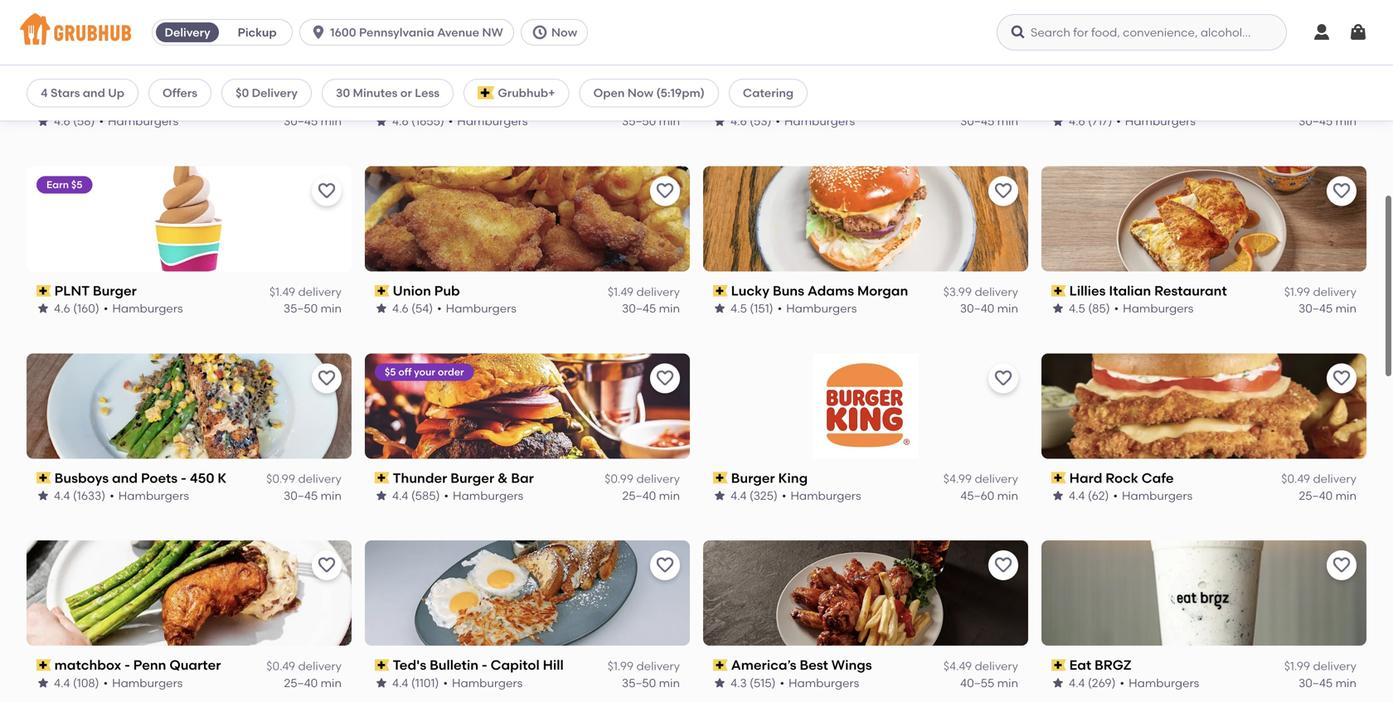 Task type: locate. For each thing, give the bounding box(es) containing it.
• hamburgers for thunder burger & bar
[[444, 489, 524, 503]]

city
[[731, 95, 758, 112]]

4.4 for thunder burger & bar
[[392, 489, 408, 503]]

delivery for burger king
[[975, 472, 1018, 486]]

1 horizontal spatial 4.5
[[1069, 302, 1085, 316]]

4.4 down busboys
[[54, 489, 70, 503]]

delivery
[[298, 97, 342, 111], [636, 97, 680, 111], [298, 285, 342, 299], [636, 285, 680, 299], [975, 285, 1018, 299], [1313, 285, 1357, 299], [298, 472, 342, 486], [636, 472, 680, 486], [975, 472, 1018, 486], [1313, 472, 1357, 486], [298, 659, 342, 673], [636, 659, 680, 673], [975, 659, 1018, 673], [1313, 659, 1357, 673]]

1 vertical spatial 35–50
[[284, 302, 318, 316]]

35–50
[[622, 114, 656, 128], [284, 302, 318, 316], [622, 676, 656, 690]]

capitol
[[491, 657, 540, 674]]

4.4 down eat
[[1069, 676, 1085, 690]]

save this restaurant image
[[317, 181, 337, 201], [655, 181, 675, 201], [994, 181, 1013, 201], [1332, 181, 1352, 201], [317, 369, 337, 388], [994, 369, 1013, 388], [317, 556, 337, 576], [655, 556, 675, 576]]

• hamburgers down room
[[99, 114, 178, 128]]

hamburgers for ted's bulletin - capitol hill
[[452, 676, 523, 690]]

4.6 down 'union'
[[392, 302, 409, 316]]

k
[[218, 470, 227, 486]]

• hamburgers down lucky buns adams morgan
[[778, 302, 857, 316]]

delivery for manny & olga's pizza - petworth
[[636, 97, 680, 111]]

• for hard rock cafe
[[1113, 489, 1118, 503]]

your
[[414, 366, 435, 378]]

$1.99 delivery
[[1284, 285, 1357, 299], [608, 659, 680, 673], [1284, 659, 1357, 673]]

1600
[[330, 25, 356, 39]]

0 vertical spatial $0.49 delivery
[[1282, 472, 1357, 486]]

-
[[536, 95, 542, 112], [181, 470, 186, 486], [124, 657, 130, 674], [482, 657, 487, 674]]

subscription pass image left thunder
[[375, 472, 390, 484]]

star icon image left 4.4 (585)
[[375, 489, 388, 503]]

up
[[108, 86, 124, 100]]

1 horizontal spatial delivery
[[252, 86, 298, 100]]

• for america's best wings
[[780, 676, 785, 690]]

0 vertical spatial &
[[440, 95, 450, 112]]

hamburgers down penn
[[112, 676, 183, 690]]

$1.49 delivery
[[269, 97, 342, 111], [269, 285, 342, 299], [608, 285, 680, 299]]

• right (108)
[[103, 676, 108, 690]]

Search for food, convenience, alcohol... search field
[[997, 14, 1287, 51]]

1 vertical spatial and
[[112, 470, 138, 486]]

hamburgers for carving room noma
[[108, 114, 178, 128]]

1 horizontal spatial and
[[112, 470, 138, 486]]

hamburgers for hard rock cafe
[[1122, 489, 1193, 503]]

• right (58)
[[99, 114, 104, 128]]

4.6 left (717)
[[1069, 114, 1085, 128]]

1 vertical spatial $0.49 delivery
[[266, 659, 342, 673]]

star icon image for union pub
[[375, 302, 388, 315]]

4.4 left (325)
[[731, 489, 747, 503]]

1 horizontal spatial 25–40
[[622, 489, 656, 503]]

and
[[83, 86, 105, 100], [112, 470, 138, 486]]

eat brgz
[[1070, 657, 1132, 674]]

subscription pass image left lillies
[[1052, 285, 1066, 297]]

0 horizontal spatial delivery
[[165, 25, 210, 39]]

subscription pass image for eat brgz
[[1052, 660, 1066, 671]]

subscription pass image for thunder burger & bar
[[375, 472, 390, 484]]

star icon image left 4.5 (151)
[[713, 302, 726, 315]]

pickup
[[238, 25, 277, 39]]

(85)
[[1088, 302, 1110, 316]]

45–60 min
[[961, 489, 1018, 503]]

star icon image for ted's bulletin - capitol hill
[[375, 677, 388, 690]]

subscription pass image for lucky buns adams morgan
[[713, 285, 728, 297]]

sliders
[[761, 95, 805, 112]]

4.6 down plnt
[[54, 302, 70, 316]]

star icon image left 4.6 (54)
[[375, 302, 388, 315]]

2 4.5 from the left
[[1069, 302, 1085, 316]]

burger left bar
[[450, 470, 494, 486]]

1 vertical spatial delivery
[[252, 86, 298, 100]]

• hamburgers down the king
[[782, 489, 861, 503]]

subscription pass image left city
[[713, 98, 728, 109]]

subscription pass image inside city sliders link
[[713, 98, 728, 109]]

subscription pass image left the carving
[[36, 98, 51, 109]]

min for union pub
[[659, 302, 680, 316]]

2 vertical spatial 35–50 min
[[622, 676, 680, 690]]

$1.49 delivery for union pub
[[608, 285, 680, 299]]

star icon image for carving room noma
[[36, 115, 50, 128]]

& right the less
[[440, 95, 450, 112]]

• for lucky buns adams morgan
[[778, 302, 782, 316]]

subscription pass image left the america's
[[713, 660, 728, 671]]

30
[[336, 86, 350, 100]]

0 horizontal spatial svg image
[[310, 24, 327, 41]]

subscription pass image left matchbox
[[36, 660, 51, 671]]

$0.49 for matchbox - penn quarter
[[266, 659, 295, 673]]

4.6 left (58)
[[54, 114, 70, 128]]

- left 450
[[181, 470, 186, 486]]

subscription pass image for lillies italian restaurant
[[1052, 285, 1066, 297]]

4.6
[[54, 114, 70, 128], [392, 114, 409, 128], [731, 114, 747, 128], [1069, 114, 1085, 128], [54, 302, 70, 316], [392, 302, 409, 316]]

1 horizontal spatial 25–40 min
[[622, 489, 680, 503]]

burger up the 4.4 (325)
[[731, 470, 775, 486]]

order
[[438, 366, 464, 378]]

• hamburgers down cafe
[[1113, 489, 1193, 503]]

• hamburgers down "pub"
[[437, 302, 517, 316]]

1600 pennsylvania avenue nw
[[330, 25, 503, 39]]

0 horizontal spatial $0.49 delivery
[[266, 659, 342, 673]]

lucky
[[731, 283, 770, 299]]

4.4 for matchbox - penn quarter
[[54, 676, 70, 690]]

star icon image left 4.4 (1101)
[[375, 677, 388, 690]]

• hamburgers down best
[[780, 676, 859, 690]]

• for manny & olga's pizza - petworth
[[448, 114, 453, 128]]

4 stars and up
[[41, 86, 124, 100]]

delivery for hard rock cafe
[[1313, 472, 1357, 486]]

delivery up offers
[[165, 25, 210, 39]]

• hamburgers down thunder burger & bar
[[444, 489, 524, 503]]

now right "open"
[[628, 86, 654, 100]]

save this restaurant button for burger king
[[989, 364, 1018, 393]]

4.4 down the ted's
[[392, 676, 408, 690]]

0 vertical spatial $0.49
[[1282, 472, 1310, 486]]

burger up (160)
[[93, 283, 137, 299]]

0 vertical spatial now
[[551, 25, 577, 39]]

subscription pass image left or
[[375, 98, 390, 109]]

• hamburgers down busboys and poets - 450 k
[[110, 489, 189, 503]]

30–45 min for carving room noma
[[284, 114, 342, 128]]

(585)
[[411, 489, 440, 503]]

busboys and poets - 450 k
[[54, 470, 227, 486]]

(5:19pm)
[[656, 86, 705, 100]]

• down brgz
[[1120, 676, 1125, 690]]

min for eat brgz
[[1336, 676, 1357, 690]]

1 $0.99 from the left
[[266, 472, 295, 486]]

1 4.5 from the left
[[731, 302, 747, 316]]

hamburgers down best
[[789, 676, 859, 690]]

hill
[[543, 657, 564, 674]]

offers
[[163, 86, 197, 100]]

4.5 down lillies
[[1069, 302, 1085, 316]]

• hamburgers for eat brgz
[[1120, 676, 1199, 690]]

1 horizontal spatial now
[[628, 86, 654, 100]]

• hamburgers for busboys and poets - 450 k
[[110, 489, 189, 503]]

subscription pass image for carving room noma
[[36, 98, 51, 109]]

subscription pass image for plnt burger
[[36, 285, 51, 297]]

4.4 for hard rock cafe
[[1069, 489, 1085, 503]]

star icon image left 4.4 (269)
[[1052, 677, 1065, 690]]

0 vertical spatial $5
[[71, 179, 82, 191]]

bulletin
[[430, 657, 479, 674]]

• hamburgers for america's best wings
[[780, 676, 859, 690]]

4.4
[[54, 489, 70, 503], [392, 489, 408, 503], [731, 489, 747, 503], [1069, 489, 1085, 503], [54, 676, 70, 690], [392, 676, 408, 690], [1069, 676, 1085, 690]]

4.5
[[731, 302, 747, 316], [1069, 302, 1085, 316]]

0 horizontal spatial 4.5
[[731, 302, 747, 316]]

subscription pass image left eat
[[1052, 660, 1066, 671]]

• hamburgers for matchbox - penn quarter
[[103, 676, 183, 690]]

35–50 min
[[622, 114, 680, 128], [284, 302, 342, 316], [622, 676, 680, 690]]

$4.49
[[944, 659, 972, 673]]

4.6 down the manny
[[392, 114, 409, 128]]

40–55 min
[[960, 676, 1018, 690]]

plnt burger logo image
[[27, 166, 352, 272]]

grubhub plus flag logo image
[[478, 86, 495, 100]]

• right (585)
[[444, 489, 449, 503]]

1 horizontal spatial $0.99 delivery
[[605, 472, 680, 486]]

save this restaurant image for hard rock cafe
[[1332, 369, 1352, 388]]

30–45 min for busboys and poets - 450 k
[[284, 489, 342, 503]]

0 horizontal spatial &
[[440, 95, 450, 112]]

$4.99
[[943, 472, 972, 486]]

subscription pass image left plnt
[[36, 285, 51, 297]]

4.4 (585)
[[392, 489, 440, 503]]

0 vertical spatial 35–50
[[622, 114, 656, 128]]

1 vertical spatial $0.49
[[266, 659, 295, 673]]

matchbox
[[54, 657, 121, 674]]

off
[[398, 366, 412, 378]]

2 horizontal spatial 25–40 min
[[1299, 489, 1357, 503]]

save this restaurant button for ted's bulletin - capitol hill
[[650, 551, 680, 581]]

subscription pass image left busboys
[[36, 472, 51, 484]]

4.4 left (585)
[[392, 489, 408, 503]]

delivery
[[165, 25, 210, 39], [252, 86, 298, 100]]

delivery for plnt burger
[[298, 285, 342, 299]]

0 horizontal spatial burger
[[93, 283, 137, 299]]

2 vertical spatial 35–50
[[622, 676, 656, 690]]

• down the king
[[782, 489, 786, 503]]

$0.49 delivery for hard rock cafe
[[1282, 472, 1357, 486]]

4.4 (325)
[[731, 489, 778, 503]]

0 horizontal spatial $0.99 delivery
[[266, 472, 342, 486]]

& left bar
[[498, 470, 508, 486]]

hamburgers down ted's bulletin - capitol hill
[[452, 676, 523, 690]]

hamburgers for lillies italian restaurant
[[1123, 302, 1194, 316]]

2 $0.99 from the left
[[605, 472, 634, 486]]

save this restaurant button for america's best wings
[[989, 551, 1018, 581]]

room
[[110, 95, 148, 112]]

subscription pass image
[[36, 98, 51, 109], [36, 285, 51, 297], [375, 285, 390, 297], [713, 285, 728, 297], [36, 472, 51, 484], [375, 660, 390, 671], [1052, 660, 1066, 671]]

star icon image for burger king
[[713, 489, 726, 503]]

or
[[400, 86, 412, 100]]

25–40 min for matchbox - penn quarter
[[284, 676, 342, 690]]

star icon image left 4.4 (108)
[[36, 677, 50, 690]]

subscription pass image left burger king
[[713, 472, 728, 484]]

subscription pass image
[[375, 98, 390, 109], [713, 98, 728, 109], [1052, 285, 1066, 297], [375, 472, 390, 484], [713, 472, 728, 484], [1052, 472, 1066, 484], [36, 660, 51, 671], [713, 660, 728, 671]]

4.4 left (108)
[[54, 676, 70, 690]]

hamburgers down manny & olga's pizza - petworth
[[457, 114, 528, 128]]

min for hard rock cafe
[[1336, 489, 1357, 503]]

2 horizontal spatial 25–40
[[1299, 489, 1333, 503]]

subscription pass image left the ted's
[[375, 660, 390, 671]]

hamburgers down poets
[[118, 489, 189, 503]]

lillies italian restaurant
[[1070, 283, 1227, 299]]

america's best wings logo image
[[703, 541, 1028, 646]]

hamburgers down the king
[[791, 489, 861, 503]]

30–45 min
[[284, 114, 342, 128], [960, 114, 1018, 128], [1299, 114, 1357, 128], [622, 302, 680, 316], [1299, 302, 1357, 316], [284, 489, 342, 503], [1299, 676, 1357, 690]]

0 horizontal spatial $0.49
[[266, 659, 295, 673]]

0 horizontal spatial $5
[[71, 179, 82, 191]]

delivery for eat brgz
[[1313, 659, 1357, 673]]

0 horizontal spatial now
[[551, 25, 577, 39]]

$1.99
[[1284, 285, 1310, 299], [608, 659, 634, 673], [1284, 659, 1310, 673]]

hamburgers for matchbox - penn quarter
[[112, 676, 183, 690]]

0 vertical spatial delivery
[[165, 25, 210, 39]]

• right (85)
[[1114, 302, 1119, 316]]

save this restaurant image
[[655, 369, 675, 388], [1332, 369, 1352, 388], [994, 556, 1013, 576], [1332, 556, 1352, 576]]

30–45 for carving room noma
[[284, 114, 318, 128]]

thunder burger & bar
[[393, 470, 534, 486]]

america's
[[731, 657, 797, 674]]

star icon image for eat brgz
[[1052, 677, 1065, 690]]

4.3
[[731, 676, 747, 690]]

star icon image left the 4.4 (325)
[[713, 489, 726, 503]]

- right pizza
[[536, 95, 542, 112]]

$0.99 delivery for busboys and poets - 450 k
[[266, 472, 342, 486]]

2 horizontal spatial burger
[[731, 470, 775, 486]]

star icon image
[[36, 115, 50, 128], [375, 115, 388, 128], [713, 115, 726, 128], [1052, 115, 1065, 128], [36, 302, 50, 315], [375, 302, 388, 315], [713, 302, 726, 315], [1052, 302, 1065, 315], [36, 489, 50, 503], [375, 489, 388, 503], [713, 489, 726, 503], [1052, 489, 1065, 503], [36, 677, 50, 690], [375, 677, 388, 690], [713, 677, 726, 690], [1052, 677, 1065, 690]]

• right (53)
[[776, 114, 780, 128]]

4.6 for union pub
[[392, 302, 409, 316]]

delivery button
[[153, 19, 222, 46]]

• hamburgers down ted's bulletin - capitol hill
[[443, 676, 523, 690]]

1 horizontal spatial burger
[[450, 470, 494, 486]]

0 horizontal spatial and
[[83, 86, 105, 100]]

star icon image left 4.3
[[713, 677, 726, 690]]

• for carving room noma
[[99, 114, 104, 128]]

$0.99 delivery
[[266, 472, 342, 486], [605, 472, 680, 486]]

subscription pass image for busboys and poets - 450 k
[[36, 472, 51, 484]]

•
[[99, 114, 104, 128], [448, 114, 453, 128], [776, 114, 780, 128], [1116, 114, 1121, 128], [104, 302, 108, 316], [437, 302, 442, 316], [778, 302, 782, 316], [1114, 302, 1119, 316], [110, 489, 114, 503], [444, 489, 449, 503], [782, 489, 786, 503], [1113, 489, 1118, 503], [103, 676, 108, 690], [443, 676, 448, 690], [780, 676, 785, 690], [1120, 676, 1125, 690]]

delivery right $0
[[252, 86, 298, 100]]

star icon image for hard rock cafe
[[1052, 489, 1065, 503]]

now inside button
[[551, 25, 577, 39]]

save this restaurant image for ted's bulletin - capitol hill
[[655, 556, 675, 576]]

hamburgers for lucky buns adams morgan
[[786, 302, 857, 316]]

2 horizontal spatial svg image
[[1312, 22, 1332, 42]]

petworth
[[545, 95, 605, 112]]

1 horizontal spatial $0.49
[[1282, 472, 1310, 486]]

plnt
[[54, 283, 90, 299]]

$1.99 for -
[[608, 659, 634, 673]]

4.5 (151)
[[731, 302, 773, 316]]

min for matchbox - penn quarter
[[321, 676, 342, 690]]

manny
[[393, 95, 437, 112]]

1 vertical spatial $5
[[385, 366, 396, 378]]

1 vertical spatial &
[[498, 470, 508, 486]]

star icon image for plnt burger
[[36, 302, 50, 315]]

25–40
[[622, 489, 656, 503], [1299, 489, 1333, 503], [284, 676, 318, 690]]

• hamburgers down brgz
[[1120, 676, 1199, 690]]

0 horizontal spatial $0.99
[[266, 472, 295, 486]]

busboys and poets - 450 k logo image
[[27, 354, 352, 459]]

star icon image left the '4.4 (1633)'
[[36, 489, 50, 503]]

4.4 (62)
[[1069, 489, 1109, 503]]

hamburgers down cafe
[[1122, 489, 1193, 503]]

0 vertical spatial 35–50 min
[[622, 114, 680, 128]]

star icon image for thunder burger & bar
[[375, 489, 388, 503]]

4.6 down city
[[731, 114, 747, 128]]

0 horizontal spatial svg image
[[531, 24, 548, 41]]

1 horizontal spatial $0.99
[[605, 472, 634, 486]]

star icon image down minutes
[[375, 115, 388, 128]]

cafe
[[1142, 470, 1174, 486]]

(1101)
[[411, 676, 439, 690]]

• hamburgers down manny & olga's pizza - petworth
[[448, 114, 528, 128]]

lucky buns adams morgan logo image
[[703, 166, 1028, 272]]

now button
[[521, 19, 595, 46]]

eat brgz logo image
[[1042, 541, 1367, 646]]

svg image
[[1312, 22, 1332, 42], [310, 24, 327, 41], [1010, 24, 1027, 41]]

svg image
[[1348, 22, 1368, 42], [531, 24, 548, 41]]

• for burger king
[[782, 489, 786, 503]]

1 horizontal spatial $0.49 delivery
[[1282, 472, 1357, 486]]

30–45 min for union pub
[[622, 302, 680, 316]]

subscription pass image left 'union'
[[375, 285, 390, 297]]

• hamburgers for ted's bulletin - capitol hill
[[443, 676, 523, 690]]

• right (1633)
[[110, 489, 114, 503]]

• hamburgers down plnt burger
[[104, 302, 183, 316]]

city sliders
[[731, 95, 805, 112]]

$0.99 delivery for thunder burger & bar
[[605, 472, 680, 486]]

star icon image for lucky buns adams morgan
[[713, 302, 726, 315]]

4.3 (515)
[[731, 676, 776, 690]]

0 horizontal spatial 25–40
[[284, 676, 318, 690]]

hard rock cafe logo image
[[1042, 354, 1367, 459]]

subscription pass image for hard rock cafe
[[1052, 472, 1066, 484]]

hamburgers right (717)
[[1125, 114, 1196, 128]]

grubhub+
[[498, 86, 555, 100]]

• right (515)
[[780, 676, 785, 690]]

hard rock cafe
[[1070, 470, 1174, 486]]

1 horizontal spatial &
[[498, 470, 508, 486]]

hamburgers down room
[[108, 114, 178, 128]]

1 $0.99 delivery from the left
[[266, 472, 342, 486]]

2 $0.99 delivery from the left
[[605, 472, 680, 486]]

(54)
[[411, 302, 433, 316]]

save this restaurant button
[[312, 176, 342, 206], [650, 176, 680, 206], [989, 176, 1018, 206], [1327, 176, 1357, 206], [312, 364, 342, 393], [650, 364, 680, 393], [989, 364, 1018, 393], [1327, 364, 1357, 393], [312, 551, 342, 581], [650, 551, 680, 581], [989, 551, 1018, 581], [1327, 551, 1357, 581]]

city sliders link
[[713, 94, 1018, 113]]

svg image inside the 1600 pennsylvania avenue nw button
[[310, 24, 327, 41]]

star icon image left 4.6 (160)
[[36, 302, 50, 315]]

pub
[[434, 283, 460, 299]]

hamburgers for america's best wings
[[789, 676, 859, 690]]

subscription pass image left the lucky
[[713, 285, 728, 297]]

save this restaurant button for busboys and poets - 450 k
[[312, 364, 342, 393]]

1 vertical spatial 35–50 min
[[284, 302, 342, 316]]

eat
[[1070, 657, 1092, 674]]

• right (1655)
[[448, 114, 453, 128]]

hamburgers down "pub"
[[446, 302, 517, 316]]

$5 left off
[[385, 366, 396, 378]]

hamburgers down lucky buns adams morgan
[[786, 302, 857, 316]]

delivery for matchbox - penn quarter
[[298, 659, 342, 673]]

matchbox - penn quarter
[[54, 657, 221, 674]]

$0.49 delivery
[[1282, 472, 1357, 486], [266, 659, 342, 673]]

$5 right earn
[[71, 179, 82, 191]]

and left poets
[[112, 470, 138, 486]]

35–50 for manny & olga's pizza - petworth
[[622, 114, 656, 128]]

• down bulletin
[[443, 676, 448, 690]]

burger king logo image
[[813, 354, 918, 459]]

star icon image left 4.5 (85)
[[1052, 302, 1065, 315]]

subscription pass image left hard
[[1052, 472, 1066, 484]]

now up grubhub+
[[551, 25, 577, 39]]

hamburgers down thunder burger & bar
[[453, 489, 524, 503]]

plnt burger
[[54, 283, 137, 299]]

star icon image down 4
[[36, 115, 50, 128]]

• right the (151)
[[778, 302, 782, 316]]

• hamburgers for carving room noma
[[99, 114, 178, 128]]

• right (160)
[[104, 302, 108, 316]]

&
[[440, 95, 450, 112], [498, 470, 508, 486]]

0 horizontal spatial 25–40 min
[[284, 676, 342, 690]]

delivery for thunder burger & bar
[[636, 472, 680, 486]]

• right (62) at the bottom right
[[1113, 489, 1118, 503]]



Task type: vqa. For each thing, say whether or not it's contained in the screenshot.
curry in the Thai Classic Yellow Curry With Coconut Milk, Potatoes, Onion And Peanuts. Order Does Not Serve With Rice.
no



Task type: describe. For each thing, give the bounding box(es) containing it.
• hamburgers down sliders
[[776, 114, 855, 128]]

450
[[190, 470, 214, 486]]

delivery for carving room noma
[[298, 97, 342, 111]]

burger king
[[731, 470, 808, 486]]

ted's
[[393, 657, 426, 674]]

- left penn
[[124, 657, 130, 674]]

35–50 min for plnt burger
[[284, 302, 342, 316]]

burger for plnt
[[93, 283, 137, 299]]

(151)
[[750, 302, 773, 316]]

subscription pass image for manny & olga's pizza - petworth
[[375, 98, 390, 109]]

• hamburgers for lucky buns adams morgan
[[778, 302, 857, 316]]

• right (717)
[[1116, 114, 1121, 128]]

save this restaurant button for lillies italian restaurant
[[1327, 176, 1357, 206]]

bar
[[511, 470, 534, 486]]

hamburgers for thunder burger & bar
[[453, 489, 524, 503]]

1 horizontal spatial svg image
[[1010, 24, 1027, 41]]

• for busboys and poets - 450 k
[[110, 489, 114, 503]]

$4.99 delivery
[[943, 472, 1018, 486]]

30–40
[[960, 302, 995, 316]]

thunder
[[393, 470, 447, 486]]

save this restaurant button for eat brgz
[[1327, 551, 1357, 581]]

(269)
[[1088, 676, 1116, 690]]

40–55
[[960, 676, 995, 690]]

(1633)
[[73, 489, 106, 503]]

4.6 for manny & olga's pizza - petworth
[[392, 114, 409, 128]]

4.6 (1655)
[[392, 114, 444, 128]]

$1.49 for plnt burger
[[269, 285, 295, 299]]

1 horizontal spatial $5
[[385, 366, 396, 378]]

ted's bulletin - capitol hill
[[393, 657, 564, 674]]

25–40 min for hard rock cafe
[[1299, 489, 1357, 503]]

delivery for lillies italian restaurant
[[1313, 285, 1357, 299]]

$0.99 for busboys and poets - 450 k
[[266, 472, 295, 486]]

save this restaurant image for union pub
[[655, 181, 675, 201]]

30–45 min for eat brgz
[[1299, 676, 1357, 690]]

(325)
[[750, 489, 778, 503]]

$2.49 delivery
[[605, 97, 680, 111]]

min for carving room noma
[[321, 114, 342, 128]]

(515)
[[750, 676, 776, 690]]

lillies
[[1070, 283, 1106, 299]]

delivery for america's best wings
[[975, 659, 1018, 673]]

subscription pass image for matchbox - penn quarter
[[36, 660, 51, 671]]

star icon image for america's best wings
[[713, 677, 726, 690]]

30–45 for union pub
[[622, 302, 656, 316]]

busboys
[[54, 470, 109, 486]]

union pub
[[393, 283, 460, 299]]

pennsylvania
[[359, 25, 434, 39]]

ted's bulletin - capitol hill logo image
[[365, 541, 690, 646]]

save this restaurant image for matchbox - penn quarter
[[317, 556, 337, 576]]

1 vertical spatial now
[[628, 86, 654, 100]]

olga's
[[454, 95, 496, 112]]

4.5 for lillies italian restaurant
[[1069, 302, 1085, 316]]

catering
[[743, 86, 794, 100]]

4.4 (1101)
[[392, 676, 439, 690]]

lucky buns adams morgan
[[731, 283, 908, 299]]

save this restaurant button for lucky buns adams morgan
[[989, 176, 1018, 206]]

quarter
[[169, 657, 221, 674]]

less
[[415, 86, 440, 100]]

• for thunder burger & bar
[[444, 489, 449, 503]]

king
[[778, 470, 808, 486]]

25–40 min for thunder burger & bar
[[622, 489, 680, 503]]

save this restaurant image for burger king
[[994, 369, 1013, 388]]

0 vertical spatial and
[[83, 86, 105, 100]]

(1655)
[[411, 114, 444, 128]]

matchbox - penn quarter logo image
[[27, 541, 352, 646]]

hamburgers for plnt burger
[[112, 302, 183, 316]]

• hamburgers for plnt burger
[[104, 302, 183, 316]]

hamburgers for manny & olga's pizza - petworth
[[457, 114, 528, 128]]

• hamburgers for manny & olga's pizza - petworth
[[448, 114, 528, 128]]

30–40 min
[[960, 302, 1018, 316]]

hamburgers for union pub
[[446, 302, 517, 316]]

min for america's best wings
[[997, 676, 1018, 690]]

4.4 (269)
[[1069, 676, 1116, 690]]

30 minutes or less
[[336, 86, 440, 100]]

4.6 (160)
[[54, 302, 99, 316]]

delivery for busboys and poets - 450 k
[[298, 472, 342, 486]]

30–45 for lillies italian restaurant
[[1299, 302, 1333, 316]]

earn
[[46, 179, 69, 191]]

thunder burger & bar logo image
[[365, 354, 690, 459]]

4.4 (1633)
[[54, 489, 106, 503]]

(53)
[[750, 114, 772, 128]]

30–45 min for lillies italian restaurant
[[1299, 302, 1357, 316]]

wings
[[831, 657, 872, 674]]

star icon image left 4.6 (53) on the top of page
[[713, 115, 726, 128]]

carving room noma
[[54, 95, 191, 112]]

$0.49 for hard rock cafe
[[1282, 472, 1310, 486]]

4.6 for carving room noma
[[54, 114, 70, 128]]

• hamburgers for burger king
[[782, 489, 861, 503]]

4.4 for burger king
[[731, 489, 747, 503]]

italian
[[1109, 283, 1151, 299]]

$4.49 delivery
[[944, 659, 1018, 673]]

poets
[[141, 470, 178, 486]]

avenue
[[437, 25, 479, 39]]

best
[[800, 657, 828, 674]]

$1.99 delivery for restaurant
[[1284, 285, 1357, 299]]

main navigation navigation
[[0, 0, 1393, 66]]

adams
[[808, 283, 854, 299]]

- right bulletin
[[482, 657, 487, 674]]

penn
[[133, 657, 166, 674]]

star icon image for matchbox - penn quarter
[[36, 677, 50, 690]]

4.4 for busboys and poets - 450 k
[[54, 489, 70, 503]]

svg image inside now button
[[531, 24, 548, 41]]

$0
[[236, 86, 249, 100]]

star icon image for lillies italian restaurant
[[1052, 302, 1065, 315]]

morgan
[[857, 283, 908, 299]]

subscription pass image for burger king
[[713, 472, 728, 484]]

star icon image for manny & olga's pizza - petworth
[[375, 115, 388, 128]]

noma
[[152, 95, 191, 112]]

lillies italian restaurant logo image
[[1042, 166, 1367, 272]]

hard
[[1070, 470, 1102, 486]]

45–60
[[961, 489, 995, 503]]

save this restaurant button for union pub
[[650, 176, 680, 206]]

rock
[[1106, 470, 1139, 486]]

• hamburgers for union pub
[[437, 302, 517, 316]]

• for plnt burger
[[104, 302, 108, 316]]

minutes
[[353, 86, 398, 100]]

• for lillies italian restaurant
[[1114, 302, 1119, 316]]

save this restaurant image for busboys and poets - 450 k
[[317, 369, 337, 388]]

1 horizontal spatial svg image
[[1348, 22, 1368, 42]]

4.4 (108)
[[54, 676, 99, 690]]

open now (5:19pm)
[[593, 86, 705, 100]]

save this restaurant button for matchbox - penn quarter
[[312, 551, 342, 581]]

carving
[[54, 95, 107, 112]]

min for thunder burger & bar
[[659, 489, 680, 503]]

$0.99 for thunder burger & bar
[[605, 472, 634, 486]]

• hamburgers right (717)
[[1116, 114, 1196, 128]]

star icon image for busboys and poets - 450 k
[[36, 489, 50, 503]]

• for union pub
[[437, 302, 442, 316]]

4.6 (58)
[[54, 114, 95, 128]]

earn $5
[[46, 179, 82, 191]]

$3.99
[[943, 285, 972, 299]]

4
[[41, 86, 48, 100]]

$1.49 delivery for plnt burger
[[269, 285, 342, 299]]

4.4 for ted's bulletin - capitol hill
[[392, 676, 408, 690]]

(717)
[[1088, 114, 1112, 128]]

4.5 for lucky buns adams morgan
[[731, 302, 747, 316]]

manny & olga's pizza - petworth
[[393, 95, 605, 112]]

union pub logo image
[[365, 166, 690, 272]]

open
[[593, 86, 625, 100]]

4.6 (717)
[[1069, 114, 1112, 128]]

(58)
[[73, 114, 95, 128]]

$1.99 delivery for -
[[608, 659, 680, 673]]

$1.49 for union pub
[[608, 285, 634, 299]]

• hamburgers for lillies italian restaurant
[[1114, 302, 1194, 316]]

delivery inside "button"
[[165, 25, 210, 39]]

(108)
[[73, 676, 99, 690]]

hamburgers down sliders
[[784, 114, 855, 128]]

brgz
[[1095, 657, 1132, 674]]

$0 delivery
[[236, 86, 298, 100]]

buns
[[773, 283, 804, 299]]

4.5 (85)
[[1069, 302, 1110, 316]]

subscription pass image for union pub
[[375, 285, 390, 297]]

30–45 for busboys and poets - 450 k
[[284, 489, 318, 503]]

star icon image left 4.6 (717)
[[1052, 115, 1065, 128]]

• for ted's bulletin - capitol hill
[[443, 676, 448, 690]]

25–40 for thunder burger & bar
[[622, 489, 656, 503]]

save this restaurant image for america's best wings
[[994, 556, 1013, 576]]

• for eat brgz
[[1120, 676, 1125, 690]]

$1.99 for restaurant
[[1284, 285, 1310, 299]]

subscription pass image for america's best wings
[[713, 660, 728, 671]]

burger for thunder
[[450, 470, 494, 486]]

35–50 min for ted's bulletin - capitol hill
[[622, 676, 680, 690]]



